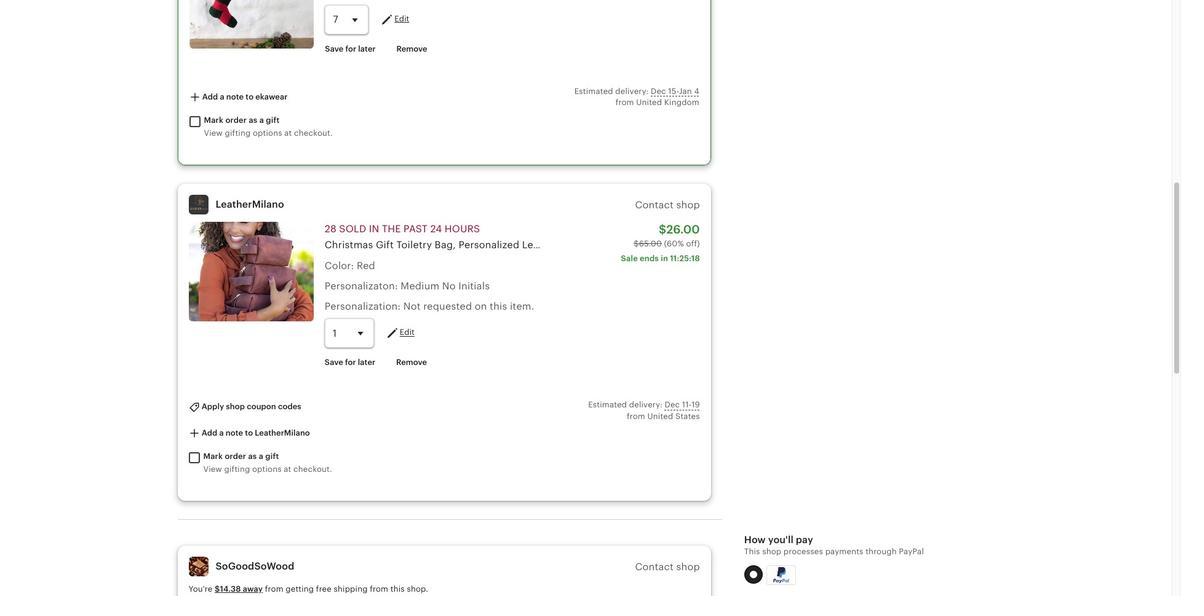 Task type: vqa. For each thing, say whether or not it's contained in the screenshot.
the item inside the Please note this item is made-to-order and takes 4-5 weeks to ship.
no



Task type: locate. For each thing, give the bounding box(es) containing it.
2 contact shop button from the top
[[635, 562, 700, 573]]

to down apply shop coupon codes dropdown button
[[245, 429, 253, 438]]

1 vertical spatial later
[[358, 358, 375, 367]]

toiletry
[[396, 240, 432, 251]]

estimated inside the estimated delivery: dec 15-jan 4 from united kingdom
[[574, 87, 613, 96]]

this left shop.
[[391, 585, 405, 595]]

0 horizontal spatial bag,
[[435, 240, 456, 251]]

no
[[442, 281, 456, 292]]

united down dec 15-jan 4 link
[[636, 98, 662, 107]]

1 vertical spatial contact shop button
[[635, 562, 700, 573]]

$ up christmas gift toiletry bag, personalized leather dopp kit, monogram men's travel bag, men's shaving bag, customized groomsmen dopp kit link
[[659, 224, 666, 237]]

men's up 11:25:18 on the top of page
[[663, 240, 690, 251]]

processes
[[784, 548, 823, 557]]

in down christmas gift toiletry bag, personalized leather dopp kit, monogram men's travel bag, men's shaving bag, customized groomsmen dopp kit link
[[661, 254, 668, 263]]

1 vertical spatial gifting
[[224, 465, 250, 474]]

to left ekawear at the top left of the page
[[246, 92, 254, 102]]

11:25:18
[[670, 254, 700, 263]]

0 vertical spatial remove button
[[387, 38, 437, 60]]

remove for the remove button corresponding to the top save for later button
[[397, 44, 427, 53]]

1 vertical spatial delivery:
[[629, 401, 663, 410]]

0 vertical spatial save for later
[[325, 44, 376, 53]]

from inside the estimated delivery: dec 15-jan 4 from united kingdom
[[616, 98, 634, 107]]

add a note to ekawear
[[200, 92, 288, 102]]

dopp
[[561, 240, 587, 251], [965, 240, 991, 251]]

0 vertical spatial estimated
[[574, 87, 613, 96]]

contact shop for leathermilano
[[635, 200, 700, 210]]

0 vertical spatial to
[[246, 92, 254, 102]]

medium
[[401, 281, 440, 292]]

options down add a note to leathermilano
[[252, 465, 282, 474]]

0 vertical spatial dec
[[651, 87, 666, 96]]

$ 26.00 $ 65.00 (60% off) sale ends in 11:25:18
[[621, 224, 700, 263]]

from left states
[[627, 412, 645, 421]]

you'll
[[768, 536, 794, 546]]

2 dopp from the left
[[965, 240, 991, 251]]

add for add a note to ekawear
[[202, 92, 218, 102]]

as down the add a note to leathermilano dropdown button
[[248, 452, 257, 461]]

remove
[[397, 44, 427, 53], [396, 358, 427, 367]]

28
[[325, 224, 337, 235]]

gifting
[[225, 129, 251, 138], [224, 465, 250, 474]]

to inside the add a note to leathermilano dropdown button
[[245, 429, 253, 438]]

contact shop button
[[635, 200, 700, 210], [635, 562, 700, 573]]

1 dopp from the left
[[561, 240, 587, 251]]

gift down ekawear at the top left of the page
[[266, 115, 280, 125]]

shipping
[[334, 585, 368, 595]]

note down apply shop coupon codes dropdown button
[[226, 429, 243, 438]]

shop.
[[407, 585, 428, 595]]

bag,
[[435, 240, 456, 251], [724, 240, 746, 251], [820, 240, 841, 251]]

at down add a note to leathermilano
[[284, 465, 291, 474]]

0 vertical spatial contact shop
[[635, 200, 700, 210]]

0 vertical spatial later
[[358, 44, 376, 53]]

2 horizontal spatial $
[[659, 224, 666, 237]]

later
[[358, 44, 376, 53], [358, 358, 375, 367]]

contact shop
[[635, 200, 700, 210], [635, 562, 700, 573]]

0 vertical spatial united
[[636, 98, 662, 107]]

delivery: left 15-
[[615, 87, 649, 96]]

leathermilano image
[[189, 195, 208, 215]]

1 vertical spatial in
[[661, 254, 668, 263]]

at
[[284, 129, 292, 138], [284, 465, 291, 474]]

dec inside estimated delivery: dec 11-19 from united states
[[665, 401, 680, 410]]

0 horizontal spatial in
[[369, 224, 379, 235]]

order
[[225, 115, 247, 125], [225, 452, 246, 461]]

2 horizontal spatial bag,
[[820, 240, 841, 251]]

bag, down 24
[[435, 240, 456, 251]]

0 vertical spatial remove
[[397, 44, 427, 53]]

in inside $ 26.00 $ 65.00 (60% off) sale ends in 11:25:18
[[661, 254, 668, 263]]

dopp left kit, on the top of the page
[[561, 240, 587, 251]]

0 vertical spatial options
[[253, 129, 282, 138]]

save for later button
[[316, 38, 385, 60], [316, 352, 385, 374]]

2 men's from the left
[[748, 240, 776, 251]]

delivery: for united
[[629, 401, 663, 410]]

1 vertical spatial remove button
[[387, 352, 436, 374]]

$ up sale
[[634, 239, 639, 249]]

later for the bottommost save for later button
[[358, 358, 375, 367]]

color:
[[325, 261, 354, 271]]

order down the add a note to leathermilano dropdown button
[[225, 452, 246, 461]]

checkout.
[[294, 129, 333, 138], [294, 465, 332, 474]]

24
[[430, 224, 442, 235]]

to inside add a note to ekawear dropdown button
[[246, 92, 254, 102]]

jan
[[679, 87, 692, 96]]

1 contact from the top
[[635, 200, 674, 210]]

1 vertical spatial save for later
[[325, 358, 375, 367]]

remove button
[[387, 38, 437, 60], [387, 352, 436, 374]]

dopp left kit
[[965, 240, 991, 251]]

at down ekawear at the top left of the page
[[284, 129, 292, 138]]

1 horizontal spatial $
[[634, 239, 639, 249]]

view down add a note to ekawear dropdown button
[[204, 129, 223, 138]]

mark order as a gift view gifting options at checkout.
[[204, 115, 333, 138], [203, 452, 332, 474]]

mark
[[204, 115, 223, 125], [203, 452, 223, 461]]

1 vertical spatial note
[[226, 429, 243, 438]]

this right on
[[490, 301, 507, 312]]

dec for united
[[651, 87, 666, 96]]

0 vertical spatial note
[[226, 92, 244, 102]]

a down ekawear at the top left of the page
[[259, 115, 264, 125]]

1 vertical spatial mark order as a gift view gifting options at checkout.
[[203, 452, 332, 474]]

edit
[[395, 14, 409, 24], [400, 328, 415, 338]]

2 contact from the top
[[635, 562, 674, 573]]

1 vertical spatial mark
[[203, 452, 223, 461]]

men's
[[663, 240, 690, 251], [748, 240, 776, 251]]

0 horizontal spatial men's
[[663, 240, 690, 251]]

delivery:
[[615, 87, 649, 96], [629, 401, 663, 410]]

0 vertical spatial in
[[369, 224, 379, 235]]

sold
[[339, 224, 366, 235]]

leathermilano
[[216, 200, 284, 210], [255, 429, 310, 438]]

later for the top save for later button
[[358, 44, 376, 53]]

1 vertical spatial this
[[391, 585, 405, 595]]

1 vertical spatial add
[[202, 429, 217, 438]]

leathermilano down codes
[[255, 429, 310, 438]]

estimated for estimated delivery: dec 11-19 from united states
[[588, 401, 627, 410]]

1 vertical spatial united
[[648, 412, 673, 421]]

1 vertical spatial contact
[[635, 562, 674, 573]]

estimated delivery: dec 11-19 from united states
[[588, 401, 700, 421]]

note
[[226, 92, 244, 102], [226, 429, 243, 438]]

gifting down the add a note to leathermilano dropdown button
[[224, 465, 250, 474]]

1 horizontal spatial dopp
[[965, 240, 991, 251]]

gift
[[266, 115, 280, 125], [265, 452, 279, 461]]

1 men's from the left
[[663, 240, 690, 251]]

1 contact shop button from the top
[[635, 200, 700, 210]]

0 vertical spatial leathermilano
[[216, 200, 284, 210]]

as down add a note to ekawear
[[249, 115, 257, 125]]

dec
[[651, 87, 666, 96], [665, 401, 680, 410]]

note for leathermilano
[[226, 429, 243, 438]]

dec for states
[[665, 401, 680, 410]]

delivery: inside estimated delivery: dec 11-19 from united states
[[629, 401, 663, 410]]

1 vertical spatial estimated
[[588, 401, 627, 410]]

delivery: left dec 11-19 link
[[629, 401, 663, 410]]

remove button for the bottommost save for later button
[[387, 352, 436, 374]]

for
[[345, 44, 356, 53], [345, 358, 356, 367]]

0 vertical spatial add
[[202, 92, 218, 102]]

this
[[744, 548, 760, 557]]

contact
[[635, 200, 674, 210], [635, 562, 674, 573]]

leathermilano right leathermilano icon
[[216, 200, 284, 210]]

how
[[744, 536, 766, 546]]

delivery: inside the estimated delivery: dec 15-jan 4 from united kingdom
[[615, 87, 649, 96]]

1 vertical spatial leathermilano
[[255, 429, 310, 438]]

order down add a note to ekawear dropdown button
[[225, 115, 247, 125]]

initials
[[458, 281, 490, 292]]

bag, right shaving
[[820, 240, 841, 251]]

mark down the add a note to leathermilano dropdown button
[[203, 452, 223, 461]]

estimated
[[574, 87, 613, 96], [588, 401, 627, 410]]

gifting down add a note to ekawear dropdown button
[[225, 129, 251, 138]]

coupon
[[247, 403, 276, 412]]

1 horizontal spatial in
[[661, 254, 668, 263]]

in inside 28 sold in the past 24 hours christmas gift toiletry bag, personalized leather dopp kit, monogram men's travel bag, men's shaving bag, customized groomsmen dopp kit
[[369, 224, 379, 235]]

0 vertical spatial contact shop button
[[635, 200, 700, 210]]

shaving
[[778, 240, 817, 251]]

0 horizontal spatial dopp
[[561, 240, 587, 251]]

$ right the you're
[[215, 585, 220, 595]]

christmas gift toiletry bag, personalized leather dopp kit, monogram men's travel bag, men's shaving bag, customized groomsmen dopp kit link
[[325, 240, 1007, 251]]

paypal
[[899, 548, 924, 557]]

view down the add a note to leathermilano dropdown button
[[203, 465, 222, 474]]

1 vertical spatial order
[[225, 452, 246, 461]]

add down the 'apply'
[[202, 429, 217, 438]]

on
[[475, 301, 487, 312]]

dec left 15-
[[651, 87, 666, 96]]

0 vertical spatial for
[[345, 44, 356, 53]]

united
[[636, 98, 662, 107], [648, 412, 673, 421]]

1 horizontal spatial bag,
[[724, 240, 746, 251]]

options down ekawear at the top left of the page
[[253, 129, 282, 138]]

leathermilano link
[[216, 200, 284, 210]]

this
[[490, 301, 507, 312], [391, 585, 405, 595]]

add for add a note to leathermilano
[[202, 429, 217, 438]]

dec inside the estimated delivery: dec 15-jan 4 from united kingdom
[[651, 87, 666, 96]]

28 sold in the past 24 hours christmas gift toiletry bag, personalized leather dopp kit, monogram men's travel bag, men's shaving bag, customized groomsmen dopp kit
[[325, 224, 1007, 251]]

0 vertical spatial contact
[[635, 200, 674, 210]]

1 vertical spatial save
[[325, 358, 343, 367]]

1 vertical spatial options
[[252, 465, 282, 474]]

men's left shaving
[[748, 240, 776, 251]]

add left ekawear at the top left of the page
[[202, 92, 218, 102]]

1 vertical spatial dec
[[665, 401, 680, 410]]

contact for sogoodsowood
[[635, 562, 674, 573]]

estimated delivery: dec 15-jan 4 from united kingdom
[[574, 87, 699, 107]]

0 vertical spatial edit
[[395, 14, 409, 24]]

paypal image
[[768, 568, 794, 584]]

gift down add a note to leathermilano
[[265, 452, 279, 461]]

mark order as a gift view gifting options at checkout. down add a note to leathermilano
[[203, 452, 332, 474]]

add
[[202, 92, 218, 102], [202, 429, 217, 438]]

a
[[220, 92, 224, 102], [259, 115, 264, 125], [219, 429, 224, 438], [259, 452, 263, 461]]

united down dec 11-19 link
[[648, 412, 673, 421]]

$
[[659, 224, 666, 237], [634, 239, 639, 249], [215, 585, 220, 595]]

in
[[369, 224, 379, 235], [661, 254, 668, 263]]

in left the
[[369, 224, 379, 235]]

edit button
[[380, 12, 409, 27], [385, 326, 415, 341]]

requested
[[423, 301, 472, 312]]

1 horizontal spatial this
[[490, 301, 507, 312]]

1 horizontal spatial men's
[[748, 240, 776, 251]]

shop
[[676, 200, 700, 210], [226, 403, 245, 412], [762, 548, 782, 557], [676, 562, 700, 573]]

2 contact shop from the top
[[635, 562, 700, 573]]

a down the 'apply'
[[219, 429, 224, 438]]

2 vertical spatial $
[[215, 585, 220, 595]]

mark down add a note to ekawear dropdown button
[[204, 115, 223, 125]]

bag, right travel
[[724, 240, 746, 251]]

1 vertical spatial to
[[245, 429, 253, 438]]

travel
[[693, 240, 722, 251]]

estimated inside estimated delivery: dec 11-19 from united states
[[588, 401, 627, 410]]

from left "kingdom"
[[616, 98, 634, 107]]

1 vertical spatial remove
[[396, 358, 427, 367]]

contact shop for sogoodsowood
[[635, 562, 700, 573]]

away
[[243, 585, 263, 595]]

1 contact shop from the top
[[635, 200, 700, 210]]

dec left '11-'
[[665, 401, 680, 410]]

0 vertical spatial delivery:
[[615, 87, 649, 96]]

note left ekawear at the top left of the page
[[226, 92, 244, 102]]

1 vertical spatial contact shop
[[635, 562, 700, 573]]

from right shipping on the left
[[370, 585, 388, 595]]

to for leathermilano
[[245, 429, 253, 438]]

mark order as a gift view gifting options at checkout. down ekawear at the top left of the page
[[204, 115, 333, 138]]

as
[[249, 115, 257, 125], [248, 452, 257, 461]]



Task type: describe. For each thing, give the bounding box(es) containing it.
0 vertical spatial checkout.
[[294, 129, 333, 138]]

color: red
[[325, 261, 375, 271]]

a down add a note to leathermilano
[[259, 452, 263, 461]]

getting
[[286, 585, 314, 595]]

customized
[[843, 240, 901, 251]]

1 vertical spatial at
[[284, 465, 291, 474]]

groomsmen
[[903, 240, 963, 251]]

0 vertical spatial this
[[490, 301, 507, 312]]

0 horizontal spatial this
[[391, 585, 405, 595]]

1 vertical spatial save for later button
[[316, 352, 385, 374]]

personalization:
[[325, 301, 401, 312]]

kit,
[[590, 240, 606, 251]]

personalizaton: medium no initials
[[325, 281, 490, 292]]

remove for the remove button corresponding to the bottommost save for later button
[[396, 358, 427, 367]]

kingdom
[[664, 98, 699, 107]]

how you'll pay this shop processes payments through paypal
[[744, 536, 924, 557]]

1 vertical spatial edit button
[[385, 326, 415, 341]]

pay
[[796, 536, 813, 546]]

delivery: for from
[[615, 87, 649, 96]]

1 vertical spatial edit
[[400, 328, 415, 338]]

0 vertical spatial gift
[[266, 115, 280, 125]]

personalizaton:
[[325, 281, 398, 292]]

contact for leathermilano
[[635, 200, 674, 210]]

0 horizontal spatial $
[[215, 585, 220, 595]]

hours
[[445, 224, 480, 235]]

you're
[[189, 585, 213, 595]]

you're $ 14.38 away from getting free shipping from this shop.
[[189, 585, 428, 595]]

dec 15-jan 4 link
[[651, 87, 699, 96]]

0 vertical spatial view
[[204, 129, 223, 138]]

0 vertical spatial order
[[225, 115, 247, 125]]

apply shop coupon codes button
[[179, 396, 311, 419]]

1 vertical spatial $
[[634, 239, 639, 249]]

11-
[[682, 401, 692, 410]]

dec 11-19 link
[[665, 401, 700, 410]]

shop inside dropdown button
[[226, 403, 245, 412]]

0 vertical spatial save
[[325, 44, 344, 53]]

14.38
[[220, 585, 241, 595]]

estimated for estimated delivery: dec 15-jan 4 from united kingdom
[[574, 87, 613, 96]]

gift
[[376, 240, 394, 251]]

15-
[[668, 87, 679, 96]]

the
[[382, 224, 401, 235]]

0 vertical spatial mark
[[204, 115, 223, 125]]

0 vertical spatial as
[[249, 115, 257, 125]]

1 vertical spatial gift
[[265, 452, 279, 461]]

personalized
[[459, 240, 519, 251]]

0 vertical spatial at
[[284, 129, 292, 138]]

shop inside how you'll pay this shop processes payments through paypal
[[762, 548, 782, 557]]

0 vertical spatial edit button
[[380, 12, 409, 27]]

sogoodsowood link
[[216, 562, 294, 572]]

sogoodsowood
[[216, 562, 294, 572]]

off)
[[686, 239, 700, 249]]

united inside the estimated delivery: dec 15-jan 4 from united kingdom
[[636, 98, 662, 107]]

apply
[[202, 403, 224, 412]]

personalization: not requested on this item.
[[325, 301, 534, 312]]

add a note to ekawear button
[[180, 86, 297, 109]]

19
[[692, 401, 700, 410]]

1 vertical spatial as
[[248, 452, 257, 461]]

0 vertical spatial mark order as a gift view gifting options at checkout.
[[204, 115, 333, 138]]

ekawear
[[256, 92, 288, 102]]

past
[[404, 224, 428, 235]]

65.00
[[639, 239, 662, 249]]

(60%
[[664, 239, 684, 249]]

states
[[676, 412, 700, 421]]

add a note to leathermilano
[[200, 429, 310, 438]]

free
[[316, 585, 332, 595]]

remove button for the top save for later button
[[387, 38, 437, 60]]

0 vertical spatial gifting
[[225, 129, 251, 138]]

leathermilano inside dropdown button
[[255, 429, 310, 438]]

contact shop button for leathermilano
[[635, 200, 700, 210]]

not
[[403, 301, 421, 312]]

christmas gift toiletry bag, personalized leather dopp kit, monogram men's travel bag, men's shaving bag, customized groomsmen dopp kit image
[[189, 222, 314, 322]]

united inside estimated delivery: dec 11-19 from united states
[[648, 412, 673, 421]]

monogram
[[608, 240, 660, 251]]

4
[[694, 87, 699, 96]]

a left ekawear at the top left of the page
[[220, 92, 224, 102]]

codes
[[278, 403, 301, 412]]

1 vertical spatial for
[[345, 358, 356, 367]]

note for ekawear
[[226, 92, 244, 102]]

1 vertical spatial checkout.
[[294, 465, 332, 474]]

christmas
[[325, 240, 373, 251]]

kit
[[994, 240, 1007, 251]]

1 bag, from the left
[[435, 240, 456, 251]]

26.00
[[666, 224, 700, 237]]

from inside estimated delivery: dec 11-19 from united states
[[627, 412, 645, 421]]

ends
[[640, 254, 659, 263]]

add a note to leathermilano button
[[179, 423, 319, 445]]

contact shop button for sogoodsowood
[[635, 562, 700, 573]]

leather
[[522, 240, 559, 251]]

2 bag, from the left
[[724, 240, 746, 251]]

item.
[[510, 301, 534, 312]]

payments
[[825, 548, 864, 557]]

save for later for the bottommost save for later button
[[325, 358, 375, 367]]

apply shop coupon codes
[[200, 403, 301, 412]]

1 vertical spatial view
[[203, 465, 222, 474]]

red
[[357, 261, 375, 271]]

3 bag, from the left
[[820, 240, 841, 251]]

0 vertical spatial save for later button
[[316, 38, 385, 60]]

sogoodsowood image
[[189, 558, 208, 577]]

sale
[[621, 254, 638, 263]]

save for later for the top save for later button
[[325, 44, 376, 53]]

to for ekawear
[[246, 92, 254, 102]]

from right away
[[265, 585, 283, 595]]

through
[[866, 548, 897, 557]]

0 vertical spatial $
[[659, 224, 666, 237]]



